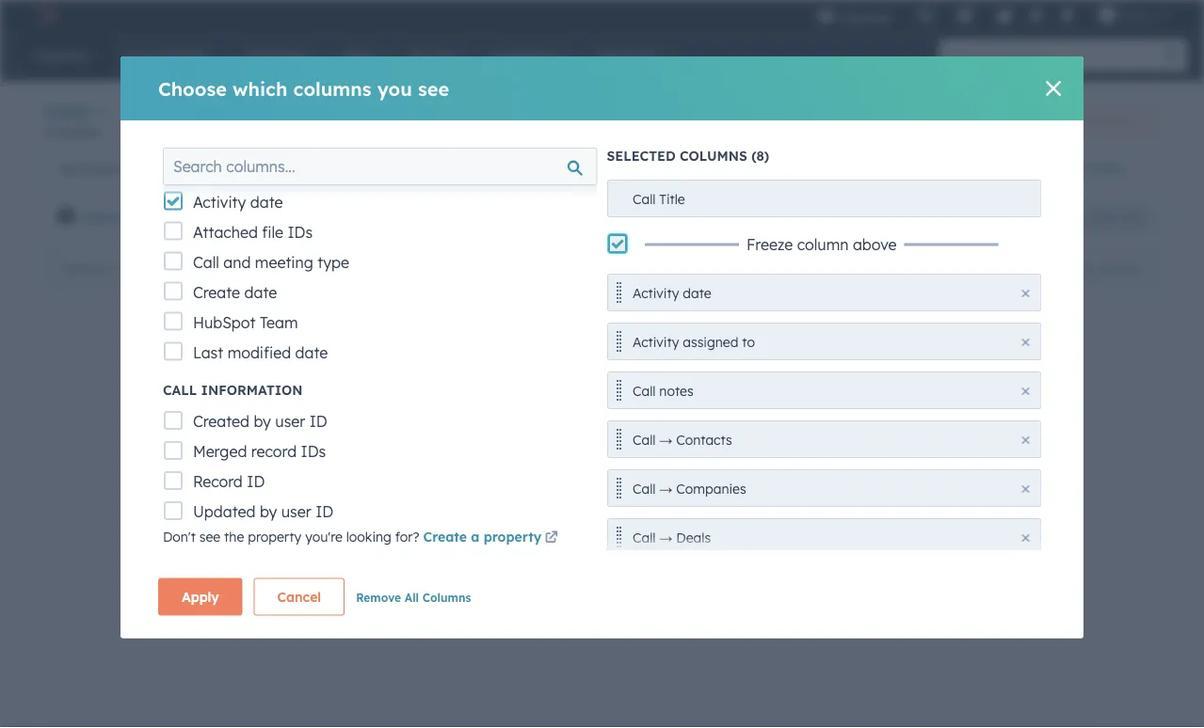 Task type: vqa. For each thing, say whether or not it's contained in the screenshot.
columns in the dialog
yes



Task type: describe. For each thing, give the bounding box(es) containing it.
Search HubSpot search field
[[939, 40, 1170, 72]]

attached file ids
[[193, 223, 313, 241]]

close image
[[1021, 338, 1029, 346]]

call and meeting type
[[193, 253, 349, 272]]

Search call name or notes search field
[[50, 252, 272, 286]]

call title
[[632, 191, 685, 207]]

call → companies
[[632, 481, 746, 497]]

close image inside "call notes" button
[[1021, 387, 1029, 395]]

cancel button
[[254, 578, 345, 616]]

search button
[[1155, 40, 1187, 72]]

choose which columns you see
[[158, 77, 449, 100]]

→ for contacts
[[659, 432, 672, 448]]

for
[[321, 384, 348, 408]]

0 vertical spatial see
[[418, 77, 449, 100]]

last modified date
[[193, 343, 328, 362]]

merged
[[193, 442, 247, 461]]

information
[[201, 382, 303, 398]]

you
[[377, 77, 412, 100]]

again
[[410, 426, 446, 442]]

expecting
[[203, 426, 265, 442]]

calls button
[[45, 98, 108, 125]]

activity assigned to button
[[607, 322, 1041, 360]]

call for call → deals
[[632, 530, 655, 546]]

columns inside edit columns button
[[1098, 262, 1142, 276]]

few
[[476, 426, 498, 442]]

looking
[[346, 529, 392, 545]]

1 horizontal spatial the
[[354, 384, 384, 408]]

freeze column above
[[746, 235, 896, 254]]

a inside choose which columns you see dialog
[[471, 529, 480, 545]]

call for call → companies
[[632, 481, 655, 497]]

settings link
[[1024, 5, 1048, 25]]

call for call notes
[[632, 383, 655, 399]]

selected columns (8)
[[607, 148, 769, 164]]

available
[[152, 209, 213, 225]]

activity for activity assigned to button
[[632, 334, 679, 350]]

1 horizontal spatial columns
[[680, 148, 747, 164]]

date up file
[[250, 193, 283, 211]]

analytics
[[1095, 114, 1143, 128]]

attached
[[193, 223, 258, 241]]

save view button
[[1057, 202, 1159, 233]]

2 property from the left
[[484, 529, 541, 545]]

call notes
[[632, 383, 693, 399]]

filters.
[[464, 384, 523, 408]]

meeting
[[255, 253, 313, 272]]

date down team
[[295, 343, 328, 362]]

team
[[260, 313, 298, 332]]

clear
[[844, 209, 878, 225]]

call → deals
[[632, 530, 710, 546]]

apply
[[182, 589, 219, 605]]

→ for companies
[[659, 481, 672, 497]]

create a property link
[[423, 528, 561, 550]]

activity date button
[[607, 273, 1041, 311]]

clear all button
[[831, 199, 911, 236]]

and
[[223, 253, 251, 272]]

record
[[251, 442, 297, 461]]

save
[[1090, 210, 1116, 225]]

(8)
[[751, 148, 769, 164]]

notes
[[659, 383, 693, 399]]

merged record ids
[[193, 442, 326, 461]]

→ for deals
[[659, 530, 672, 546]]

to for call → contacts
[[742, 334, 754, 350]]

activity assigned to for call → contacts
[[632, 334, 754, 350]]

catches
[[251, 448, 299, 465]]

call → contacts button
[[607, 420, 1041, 458]]

calling icon image
[[917, 7, 934, 24]]

call → companies button
[[607, 469, 1041, 507]]

choose which columns you see dialog
[[120, 0, 1084, 639]]

record
[[193, 473, 243, 491]]

no
[[203, 384, 230, 408]]

the inside choose which columns you see dialog
[[224, 529, 244, 545]]

system
[[203, 448, 247, 465]]

call notes button
[[607, 371, 1041, 409]]

call for call information
[[163, 382, 197, 398]]

activity for activity date button
[[632, 285, 679, 301]]

updated by user id
[[193, 503, 333, 522]]

transcript
[[81, 209, 148, 225]]

recorded calls
[[60, 161, 150, 177]]

funky
[[1119, 7, 1151, 23]]

assigned for call → contacts
[[682, 334, 738, 350]]

1 property from the left
[[248, 529, 301, 545]]

help button
[[988, 0, 1020, 30]]

to inside expecting to see a new item? try again in a few seconds as the system catches up.
[[268, 426, 281, 442]]

export button
[[990, 257, 1050, 281]]

ids for attached file ids
[[288, 223, 313, 241]]

hubspot
[[193, 313, 256, 332]]

call analytics
[[1072, 114, 1143, 128]]

Search columns... search field
[[163, 148, 597, 185]]

columns inside button
[[422, 591, 471, 605]]

selected
[[607, 148, 676, 164]]

all views
[[1066, 160, 1123, 177]]

transcript available button
[[76, 199, 219, 236]]

export
[[1003, 262, 1038, 276]]

title
[[659, 191, 685, 207]]

call for call duration
[[537, 209, 563, 225]]

marketplaces button
[[945, 0, 985, 30]]

notifications image
[[1059, 8, 1076, 25]]

close image for contacts
[[1021, 436, 1029, 444]]

try
[[388, 426, 407, 442]]

activity date inside button
[[632, 285, 711, 301]]



Task type: locate. For each thing, give the bounding box(es) containing it.
1 vertical spatial assigned
[[682, 334, 738, 350]]

1 horizontal spatial all
[[882, 209, 899, 225]]

2 vertical spatial to
[[268, 426, 281, 442]]

apply button
[[158, 578, 242, 616]]

close image for deals
[[1021, 534, 1029, 542]]

remove
[[356, 591, 401, 605]]

2 vertical spatial →
[[659, 530, 672, 546]]

marketplaces image
[[956, 8, 973, 25]]

1 vertical spatial activity date
[[632, 285, 711, 301]]

→ left the deals
[[659, 530, 672, 546]]

link opens in a new window image inside "create a property" link
[[545, 532, 558, 545]]

assigned up notes
[[682, 334, 738, 350]]

0 vertical spatial columns
[[680, 148, 747, 164]]

date inside button
[[682, 285, 711, 301]]

call information
[[163, 382, 303, 398]]

columns left (8)
[[680, 148, 747, 164]]

call duration button
[[525, 199, 647, 236]]

import
[[991, 114, 1028, 128]]

2 link opens in a new window image from the top
[[545, 532, 558, 545]]

assigned
[[297, 209, 356, 225], [682, 334, 738, 350]]

current
[[390, 384, 458, 408]]

menu containing funky
[[804, 0, 1181, 30]]

ids down the new
[[301, 442, 326, 461]]

2 horizontal spatial to
[[742, 334, 754, 350]]

above
[[852, 235, 896, 254]]

2 → from the top
[[659, 481, 672, 497]]

id up you're
[[316, 503, 333, 522]]

0 horizontal spatial assigned
[[297, 209, 356, 225]]

date down call and meeting type in the top left of the page
[[244, 283, 277, 302]]

close image
[[1046, 81, 1061, 96], [1021, 289, 1029, 297], [1021, 387, 1029, 395], [1021, 436, 1029, 444], [1021, 485, 1029, 493], [1021, 534, 1029, 542]]

→ inside button
[[659, 530, 672, 546]]

all left views
[[1066, 160, 1083, 177]]

edit
[[1074, 262, 1095, 276]]

0 vertical spatial →
[[659, 432, 672, 448]]

calls banner
[[45, 98, 1159, 150]]

to inside popup button
[[360, 209, 373, 225]]

edit columns button
[[1062, 257, 1154, 281]]

view
[[1119, 210, 1143, 225]]

call left the deals
[[632, 530, 655, 546]]

ids
[[288, 223, 313, 241], [301, 442, 326, 461]]

records
[[56, 125, 98, 139]]

expecting to see a new item? try again in a few seconds as the system catches up.
[[203, 426, 595, 465]]

0 vertical spatial ids
[[288, 223, 313, 241]]

all for remove all columns
[[405, 591, 419, 605]]

see
[[418, 77, 449, 100], [285, 426, 306, 442], [199, 529, 220, 545]]

to up record
[[268, 426, 281, 442]]

up.
[[302, 448, 321, 465]]

recorded
[[60, 161, 119, 177]]

2 vertical spatial all
[[405, 591, 419, 605]]

0 horizontal spatial activity date
[[193, 193, 283, 211]]

1 horizontal spatial see
[[285, 426, 306, 442]]

ids for merged record ids
[[301, 442, 326, 461]]

0 vertical spatial activity date
[[193, 193, 283, 211]]

see up up.
[[285, 426, 306, 442]]

remove all columns
[[356, 591, 471, 605]]

search image
[[1164, 49, 1178, 62]]

create for create a property
[[423, 529, 467, 545]]

a right for?
[[471, 529, 480, 545]]

id down merged record ids
[[247, 473, 265, 491]]

user up don't see the property you're looking for?
[[281, 503, 311, 522]]

call for call → contacts
[[632, 432, 655, 448]]

close image inside call → contacts button
[[1021, 436, 1029, 444]]

1 link opens in a new window image from the top
[[545, 528, 558, 550]]

call for call title
[[632, 191, 655, 207]]

1 horizontal spatial assigned
[[682, 334, 738, 350]]

close image inside call → companies button
[[1021, 485, 1029, 493]]

modified
[[227, 343, 291, 362]]

1 horizontal spatial create
[[423, 529, 467, 545]]

clear all
[[844, 209, 899, 225]]

to up "call notes" button
[[742, 334, 754, 350]]

all views link
[[1054, 150, 1136, 187]]

call duration
[[537, 209, 624, 225]]

the
[[354, 384, 384, 408], [575, 426, 595, 442], [224, 529, 244, 545]]

columns right remove
[[422, 591, 471, 605]]

0 horizontal spatial to
[[268, 426, 281, 442]]

save view
[[1090, 210, 1143, 225]]

0 vertical spatial create
[[193, 283, 240, 302]]

0 horizontal spatial property
[[248, 529, 301, 545]]

user
[[275, 412, 305, 431], [281, 503, 311, 522]]

0 vertical spatial assigned
[[297, 209, 356, 225]]

hubspot team
[[193, 313, 298, 332]]

recorded calls button
[[45, 150, 469, 187]]

activity assigned to up meeting
[[243, 209, 373, 225]]

create up hubspot at the top left
[[193, 283, 240, 302]]

activity assigned to inside activity assigned to popup button
[[243, 209, 373, 225]]

all for clear all
[[882, 209, 899, 225]]

you're
[[305, 529, 343, 545]]

0 vertical spatial to
[[360, 209, 373, 225]]

the down updated
[[224, 529, 244, 545]]

duration
[[567, 209, 624, 225]]

call for call analytics
[[1072, 114, 1092, 128]]

1 vertical spatial the
[[575, 426, 595, 442]]

contacts
[[676, 432, 732, 448]]

a
[[310, 426, 318, 442], [464, 426, 473, 442], [471, 529, 480, 545]]

create a property
[[423, 529, 541, 545]]

remove all columns button
[[356, 586, 471, 609]]

id for updated by user id
[[316, 503, 333, 522]]

matches
[[236, 384, 315, 408]]

activity inside popup button
[[243, 209, 293, 225]]

1 → from the top
[[659, 432, 672, 448]]

ids right file
[[288, 223, 313, 241]]

advanced filters (2)
[[690, 209, 819, 225]]

columns left you
[[293, 77, 371, 100]]

1 vertical spatial user
[[281, 503, 311, 522]]

0 horizontal spatial columns
[[422, 591, 471, 605]]

help image
[[996, 8, 1013, 25]]

(2)
[[802, 209, 819, 225]]

hubspot link
[[23, 4, 71, 26]]

create for create date
[[193, 283, 240, 302]]

0
[[45, 125, 53, 139]]

companies
[[676, 481, 746, 497]]

2 vertical spatial see
[[199, 529, 220, 545]]

→ left contacts
[[659, 432, 672, 448]]

create right for?
[[423, 529, 467, 545]]

calls
[[123, 161, 150, 177]]

columns right edit
[[1098, 262, 1142, 276]]

last
[[193, 343, 223, 362]]

call inside banner
[[1072, 114, 1092, 128]]

new
[[321, 426, 346, 442]]

import button
[[975, 106, 1044, 136]]

column
[[797, 235, 848, 254]]

user down matches
[[275, 412, 305, 431]]

settings image
[[1027, 8, 1044, 25]]

call left analytics
[[1072, 114, 1092, 128]]

the right as
[[575, 426, 595, 442]]

all right remove
[[405, 591, 419, 605]]

id for created by user id
[[309, 412, 327, 431]]

call down call notes
[[632, 432, 655, 448]]

2 horizontal spatial see
[[418, 77, 449, 100]]

id down "for"
[[309, 412, 327, 431]]

transcript available
[[81, 209, 213, 225]]

funky button
[[1087, 0, 1180, 30]]

id
[[309, 412, 327, 431], [247, 473, 265, 491], [316, 503, 333, 522]]

file
[[262, 223, 283, 241]]

activity assigned to up notes
[[632, 334, 754, 350]]

1 horizontal spatial activity assigned to
[[632, 334, 754, 350]]

all right clear in the right top of the page
[[882, 209, 899, 225]]

0 horizontal spatial create
[[193, 283, 240, 302]]

1 vertical spatial see
[[285, 426, 306, 442]]

the inside expecting to see a new item? try again in a few seconds as the system catches up.
[[575, 426, 595, 442]]

see down updated
[[199, 529, 220, 545]]

see right you
[[418, 77, 449, 100]]

call left and on the top of the page
[[193, 253, 219, 272]]

the right "for"
[[354, 384, 384, 408]]

call left notes
[[632, 383, 655, 399]]

→ left companies
[[659, 481, 672, 497]]

1 vertical spatial columns
[[422, 591, 471, 605]]

call
[[1072, 114, 1092, 128], [632, 191, 655, 207], [537, 209, 563, 225], [193, 253, 219, 272], [163, 382, 197, 398], [632, 383, 655, 399], [632, 432, 655, 448], [632, 481, 655, 497], [632, 530, 655, 546]]

1 horizontal spatial columns
[[1098, 262, 1142, 276]]

activity date down advanced
[[632, 285, 711, 301]]

hubspot image
[[34, 4, 56, 26]]

1 vertical spatial by
[[260, 503, 277, 522]]

to down search columns... search box on the left of the page
[[360, 209, 373, 225]]

3 → from the top
[[659, 530, 672, 546]]

funky town image
[[1098, 7, 1115, 24]]

don't see the property you're looking for?
[[163, 529, 423, 545]]

2 vertical spatial the
[[224, 529, 244, 545]]

2 horizontal spatial all
[[1066, 160, 1083, 177]]

don't
[[163, 529, 196, 545]]

menu item
[[904, 0, 907, 30]]

0 horizontal spatial see
[[199, 529, 220, 545]]

a right in
[[464, 426, 473, 442]]

upgrade image
[[817, 8, 834, 25]]

1 vertical spatial activity assigned to
[[632, 334, 754, 350]]

1 vertical spatial →
[[659, 481, 672, 497]]

activity assigned to inside activity assigned to button
[[632, 334, 754, 350]]

cancel
[[277, 589, 321, 605]]

call → deals button
[[607, 518, 1041, 556]]

1 horizontal spatial property
[[484, 529, 541, 545]]

assigned inside popup button
[[297, 209, 356, 225]]

item?
[[350, 426, 384, 442]]

assigned inside button
[[682, 334, 738, 350]]

columns inside choose which columns you see dialog
[[293, 77, 371, 100]]

1 vertical spatial to
[[742, 334, 754, 350]]

see inside expecting to see a new item? try again in a few seconds as the system catches up.
[[285, 426, 306, 442]]

a left the new
[[310, 426, 318, 442]]

0 vertical spatial user
[[275, 412, 305, 431]]

for?
[[395, 529, 419, 545]]

0 vertical spatial all
[[1066, 160, 1083, 177]]

link opens in a new window image
[[545, 528, 558, 550], [545, 532, 558, 545]]

activity date
[[193, 193, 283, 211], [632, 285, 711, 301]]

0 horizontal spatial columns
[[293, 77, 371, 100]]

0 vertical spatial the
[[354, 384, 384, 408]]

by down matches
[[254, 412, 271, 431]]

close image inside "call → deals" button
[[1021, 534, 1029, 542]]

record id
[[193, 473, 265, 491]]

1 vertical spatial ids
[[301, 442, 326, 461]]

to for call duration
[[360, 209, 373, 225]]

by for created
[[254, 412, 271, 431]]

close image for columns
[[1046, 81, 1061, 96]]

by for updated
[[260, 503, 277, 522]]

0 horizontal spatial all
[[405, 591, 419, 605]]

call up call → deals
[[632, 481, 655, 497]]

close image inside activity date button
[[1021, 289, 1029, 297]]

to inside button
[[742, 334, 754, 350]]

1 vertical spatial all
[[882, 209, 899, 225]]

1 vertical spatial create
[[423, 529, 467, 545]]

all inside choose which columns you see dialog
[[405, 591, 419, 605]]

as
[[557, 426, 571, 442]]

created by user id
[[193, 412, 327, 431]]

menu
[[804, 0, 1181, 30]]

columns
[[680, 148, 747, 164], [422, 591, 471, 605]]

assigned up 'type'
[[297, 209, 356, 225]]

date down advanced
[[682, 285, 711, 301]]

user for created by user id
[[275, 412, 305, 431]]

0 horizontal spatial activity assigned to
[[243, 209, 373, 225]]

deals
[[676, 530, 710, 546]]

0 vertical spatial by
[[254, 412, 271, 431]]

no matches for the current filters.
[[203, 384, 523, 408]]

by up don't see the property you're looking for?
[[260, 503, 277, 522]]

created
[[193, 412, 249, 431]]

activity date up the attached
[[193, 193, 283, 211]]

call for call and meeting type
[[193, 253, 219, 272]]

assigned for call duration
[[297, 209, 356, 225]]

which
[[233, 77, 287, 100]]

1 vertical spatial columns
[[1098, 262, 1142, 276]]

1 vertical spatial id
[[247, 473, 265, 491]]

call left no
[[163, 382, 197, 398]]

→
[[659, 432, 672, 448], [659, 481, 672, 497], [659, 530, 672, 546]]

advanced
[[690, 209, 756, 225]]

0 vertical spatial id
[[309, 412, 327, 431]]

updated
[[193, 503, 256, 522]]

call left duration
[[537, 209, 563, 225]]

upgrade
[[838, 9, 890, 24]]

activity assigned to for call duration
[[243, 209, 373, 225]]

1 horizontal spatial activity date
[[632, 285, 711, 301]]

2 horizontal spatial the
[[575, 426, 595, 442]]

filters
[[760, 209, 798, 225]]

2 vertical spatial id
[[316, 503, 333, 522]]

close image for companies
[[1021, 485, 1029, 493]]

in
[[450, 426, 461, 442]]

1 horizontal spatial to
[[360, 209, 373, 225]]

user for updated by user id
[[281, 503, 311, 522]]

0 vertical spatial activity assigned to
[[243, 209, 373, 225]]

0 horizontal spatial the
[[224, 529, 244, 545]]

call left title
[[632, 191, 655, 207]]

0 vertical spatial columns
[[293, 77, 371, 100]]

activity for activity assigned to popup button
[[243, 209, 293, 225]]



